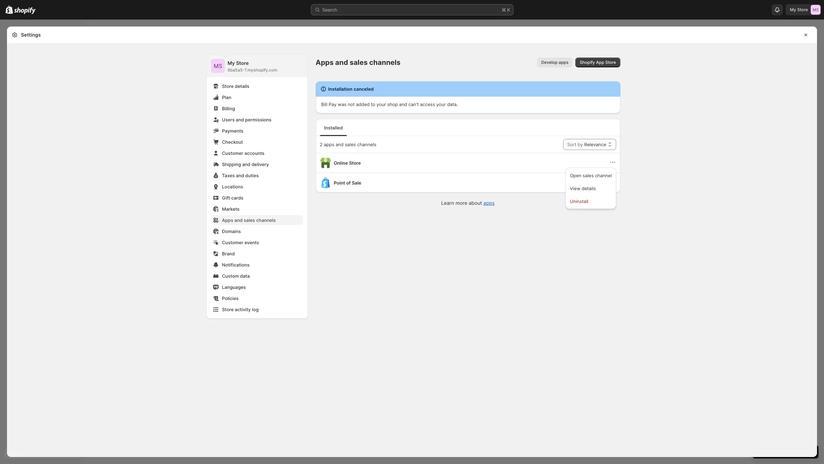 Task type: locate. For each thing, give the bounding box(es) containing it.
was
[[338, 102, 347, 107]]

2 vertical spatial apps
[[484, 200, 495, 206]]

apps and sales channels up canceled
[[316, 58, 401, 67]]

apps and sales channels down markets link
[[222, 218, 276, 223]]

shop settings menu element
[[207, 55, 307, 319]]

search
[[322, 7, 337, 13]]

taxes and duties
[[222, 173, 259, 179]]

plan
[[222, 95, 231, 100]]

1 your from the left
[[377, 102, 386, 107]]

0 horizontal spatial apps
[[222, 218, 233, 223]]

customer inside customer accounts link
[[222, 151, 243, 156]]

my store image
[[811, 5, 821, 15], [211, 59, 225, 73]]

online store logo image
[[320, 158, 331, 169]]

sales
[[350, 58, 368, 67], [345, 142, 356, 148], [583, 173, 594, 178], [244, 218, 255, 223]]

1 vertical spatial my
[[228, 60, 235, 66]]

relevance
[[585, 142, 607, 148]]

and down installed
[[336, 142, 344, 148]]

2 your from the left
[[437, 102, 446, 107]]

brand
[[222, 251, 235, 257]]

0 vertical spatial customer
[[222, 151, 243, 156]]

of
[[346, 180, 351, 186]]

shipping
[[222, 162, 241, 167]]

0 horizontal spatial your
[[377, 102, 386, 107]]

apps and sales channels inside 'shop settings menu' element
[[222, 218, 276, 223]]

details down 8ba5a5-
[[235, 84, 249, 89]]

develop apps
[[542, 60, 569, 65]]

sale
[[352, 180, 362, 186]]

log
[[252, 307, 259, 313]]

1 vertical spatial details
[[582, 186, 596, 191]]

apps inside develop apps link
[[559, 60, 569, 65]]

customer for customer events
[[222, 240, 243, 246]]

policies
[[222, 296, 239, 302]]

data.
[[447, 102, 458, 107]]

point of sale logo image
[[320, 178, 331, 189]]

0 horizontal spatial details
[[235, 84, 249, 89]]

0 vertical spatial apps
[[559, 60, 569, 65]]

view details link
[[568, 183, 614, 194]]

shopify image
[[14, 7, 36, 14]]

0 vertical spatial my
[[791, 7, 797, 12]]

my store
[[791, 7, 809, 12]]

2
[[320, 142, 323, 148]]

apps up installation
[[316, 58, 334, 67]]

0 vertical spatial details
[[235, 84, 249, 89]]

2 customer from the top
[[222, 240, 243, 246]]

1 horizontal spatial apps
[[316, 58, 334, 67]]

cards
[[231, 195, 244, 201]]

0 vertical spatial apps and sales channels
[[316, 58, 401, 67]]

apps for 2
[[324, 142, 335, 148]]

details up uninstall button in the right top of the page
[[582, 186, 596, 191]]

channel
[[595, 173, 612, 178]]

apps right develop
[[559, 60, 569, 65]]

users and permissions
[[222, 117, 272, 123]]

your right to at left
[[377, 102, 386, 107]]

online
[[334, 160, 348, 166]]

checkout
[[222, 139, 243, 145]]

brand link
[[211, 249, 303, 259]]

sales up online store
[[345, 142, 356, 148]]

customer inside customer events link
[[222, 240, 243, 246]]

and up installation
[[335, 58, 348, 67]]

uninstall button
[[568, 196, 614, 207]]

details
[[235, 84, 249, 89], [582, 186, 596, 191]]

learn
[[441, 200, 455, 206]]

1 vertical spatial channels
[[357, 142, 377, 148]]

users
[[222, 117, 235, 123]]

my
[[791, 7, 797, 12], [228, 60, 235, 66]]

apps for develop
[[559, 60, 569, 65]]

my store image left 8ba5a5-
[[211, 59, 225, 73]]

languages link
[[211, 283, 303, 293]]

my store image right my store
[[811, 5, 821, 15]]

0 horizontal spatial my
[[228, 60, 235, 66]]

1 horizontal spatial your
[[437, 102, 446, 107]]

payments link
[[211, 126, 303, 136]]

0 horizontal spatial apps
[[324, 142, 335, 148]]

my inside my store 8ba5a5-7.myshopify.com
[[228, 60, 235, 66]]

settings dialog
[[7, 27, 818, 458]]

apps
[[559, 60, 569, 65], [324, 142, 335, 148], [484, 200, 495, 206]]

details inside 'shop settings menu' element
[[235, 84, 249, 89]]

and
[[335, 58, 348, 67], [399, 102, 407, 107], [236, 117, 244, 123], [336, 142, 344, 148], [242, 162, 251, 167], [236, 173, 244, 179], [235, 218, 243, 223]]

store
[[798, 7, 809, 12], [606, 60, 616, 65], [236, 60, 249, 66], [222, 84, 234, 89], [349, 160, 361, 166], [222, 307, 234, 313]]

shopify image
[[6, 6, 13, 14]]

2 apps and sales channels
[[320, 142, 377, 148]]

1 horizontal spatial my
[[791, 7, 797, 12]]

0 horizontal spatial my store image
[[211, 59, 225, 73]]

1 customer from the top
[[222, 151, 243, 156]]

details for view details
[[582, 186, 596, 191]]

installed button
[[319, 120, 349, 136]]

can't
[[409, 102, 419, 107]]

and down customer accounts
[[242, 162, 251, 167]]

my store image inside 'shop settings menu' element
[[211, 59, 225, 73]]

apps link
[[484, 200, 495, 206]]

data
[[240, 274, 250, 279]]

added
[[356, 102, 370, 107]]

1 horizontal spatial details
[[582, 186, 596, 191]]

channels
[[370, 58, 401, 67], [357, 142, 377, 148], [256, 218, 276, 223]]

apps down "markets"
[[222, 218, 233, 223]]

and up domains
[[235, 218, 243, 223]]

channels up canceled
[[370, 58, 401, 67]]

2 horizontal spatial apps
[[559, 60, 569, 65]]

develop apps link
[[537, 58, 573, 67]]

1 vertical spatial apps
[[222, 218, 233, 223]]

gift cards link
[[211, 193, 303, 203]]

customer down the checkout
[[222, 151, 243, 156]]

bill
[[321, 102, 328, 107]]

0 vertical spatial my store image
[[811, 5, 821, 15]]

point
[[334, 180, 345, 186]]

sales inside 'shop settings menu' element
[[244, 218, 255, 223]]

details for store details
[[235, 84, 249, 89]]

your left data. at right top
[[437, 102, 446, 107]]

online store
[[334, 160, 361, 166]]

⌘
[[502, 7, 506, 13]]

view
[[570, 186, 581, 191]]

by
[[578, 142, 583, 148]]

apps right 2
[[324, 142, 335, 148]]

canceled
[[354, 86, 374, 92]]

1 vertical spatial my store image
[[211, 59, 225, 73]]

1 vertical spatial apps and sales channels
[[222, 218, 276, 223]]

store inside 'link'
[[606, 60, 616, 65]]

channels down markets link
[[256, 218, 276, 223]]

customer
[[222, 151, 243, 156], [222, 240, 243, 246]]

view details
[[570, 186, 596, 191]]

channels inside 'shop settings menu' element
[[256, 218, 276, 223]]

channels up online store
[[357, 142, 377, 148]]

shop
[[388, 102, 398, 107]]

apps right about
[[484, 200, 495, 206]]

2 vertical spatial channels
[[256, 218, 276, 223]]

my for my store
[[791, 7, 797, 12]]

policies link
[[211, 294, 303, 304]]

1 horizontal spatial apps
[[484, 200, 495, 206]]

dialog
[[820, 27, 825, 458]]

sales down markets link
[[244, 218, 255, 223]]

customer down domains
[[222, 240, 243, 246]]

custom data link
[[211, 272, 303, 281]]

apps and sales channels
[[316, 58, 401, 67], [222, 218, 276, 223]]

apps
[[316, 58, 334, 67], [222, 218, 233, 223]]

1 vertical spatial apps
[[324, 142, 335, 148]]

point of sale
[[334, 180, 362, 186]]

sales up canceled
[[350, 58, 368, 67]]

1 vertical spatial customer
[[222, 240, 243, 246]]

gift
[[222, 195, 230, 201]]

0 horizontal spatial apps and sales channels
[[222, 218, 276, 223]]

taxes
[[222, 173, 235, 179]]

store details link
[[211, 81, 303, 91]]



Task type: describe. For each thing, give the bounding box(es) containing it.
to
[[371, 102, 376, 107]]

about
[[469, 200, 482, 206]]

billing
[[222, 106, 235, 112]]

learn more about apps
[[441, 200, 495, 206]]

customer events
[[222, 240, 259, 246]]

notifications
[[222, 263, 250, 268]]

develop
[[542, 60, 558, 65]]

sales right open
[[583, 173, 594, 178]]

uninstall
[[570, 199, 589, 204]]

my store 8ba5a5-7.myshopify.com
[[228, 60, 278, 73]]

gift cards
[[222, 195, 244, 201]]

ms button
[[211, 59, 225, 73]]

apps inside 'shop settings menu' element
[[222, 218, 233, 223]]

notifications link
[[211, 260, 303, 270]]

installation canceled
[[328, 86, 374, 92]]

users and permissions link
[[211, 115, 303, 125]]

languages
[[222, 285, 246, 290]]

store activity log
[[222, 307, 259, 313]]

and right taxes
[[236, 173, 244, 179]]

8ba5a5-
[[228, 67, 245, 73]]

shopify app store
[[580, 60, 616, 65]]

pay
[[329, 102, 337, 107]]

domains
[[222, 229, 241, 235]]

checkout link
[[211, 137, 303, 147]]

bill pay was not added to your shop and can't access your data.
[[321, 102, 458, 107]]

⌘ k
[[502, 7, 511, 13]]

open
[[570, 173, 582, 178]]

shopify
[[580, 60, 595, 65]]

7.myshopify.com
[[245, 67, 278, 73]]

installation
[[328, 86, 353, 92]]

plan link
[[211, 93, 303, 102]]

open sales channel
[[570, 173, 612, 178]]

k
[[508, 7, 511, 13]]

my for my store 8ba5a5-7.myshopify.com
[[228, 60, 235, 66]]

access
[[420, 102, 435, 107]]

custom data
[[222, 274, 250, 279]]

billing link
[[211, 104, 303, 114]]

locations link
[[211, 182, 303, 192]]

store inside my store 8ba5a5-7.myshopify.com
[[236, 60, 249, 66]]

activity
[[235, 307, 251, 313]]

settings
[[21, 32, 41, 38]]

0 vertical spatial apps
[[316, 58, 334, 67]]

customer accounts
[[222, 151, 265, 156]]

store inside "link"
[[222, 307, 234, 313]]

delivery
[[252, 162, 269, 167]]

apps and sales channels link
[[211, 216, 303, 225]]

and left 'can't' at the top
[[399, 102, 407, 107]]

accounts
[[245, 151, 265, 156]]

sort by relevance
[[568, 142, 607, 148]]

markets link
[[211, 204, 303, 214]]

installed
[[324, 125, 343, 131]]

taxes and duties link
[[211, 171, 303, 181]]

customer accounts link
[[211, 149, 303, 158]]

1 horizontal spatial apps and sales channels
[[316, 58, 401, 67]]

sort
[[568, 142, 577, 148]]

store activity log link
[[211, 305, 303, 315]]

events
[[245, 240, 259, 246]]

permissions
[[245, 117, 272, 123]]

shipping and delivery
[[222, 162, 269, 167]]

duties
[[245, 173, 259, 179]]

domains link
[[211, 227, 303, 237]]

and right the users
[[236, 117, 244, 123]]

0 vertical spatial channels
[[370, 58, 401, 67]]

not
[[348, 102, 355, 107]]

store details
[[222, 84, 249, 89]]

payments
[[222, 128, 244, 134]]

shopify app store link
[[576, 58, 621, 67]]

1 horizontal spatial my store image
[[811, 5, 821, 15]]

app
[[596, 60, 605, 65]]

customer for customer accounts
[[222, 151, 243, 156]]

locations
[[222, 184, 243, 190]]

markets
[[222, 207, 240, 212]]

custom
[[222, 274, 239, 279]]



Task type: vqa. For each thing, say whether or not it's contained in the screenshot.
'My Store' 'image' to the top
yes



